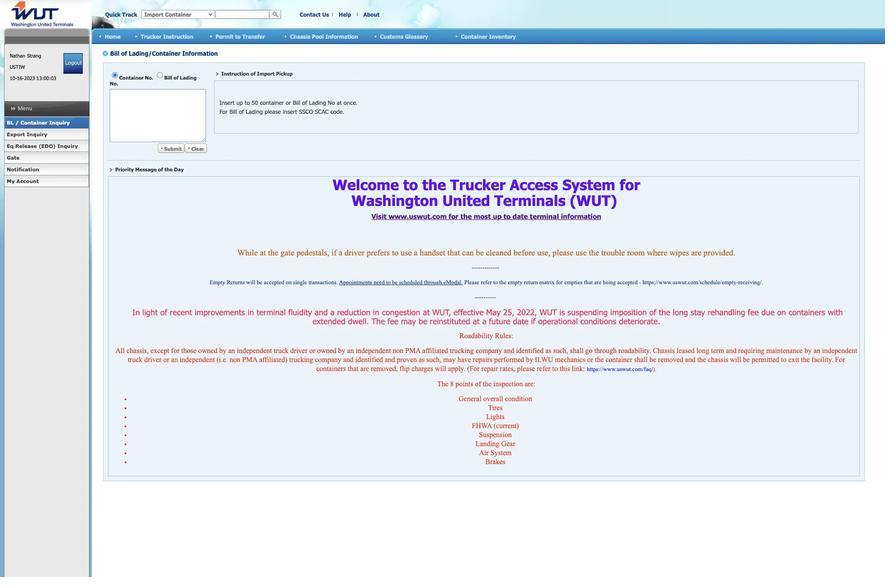 Task type: vqa. For each thing, say whether or not it's contained in the screenshot.
the Inquiry in the Export Inquiry link
no



Task type: locate. For each thing, give the bounding box(es) containing it.
chassis
[[290, 33, 310, 39]]

pool
[[312, 33, 324, 39]]

export
[[7, 131, 25, 137]]

customs
[[380, 33, 403, 39]]

instruction
[[163, 33, 193, 39]]

bl / container inquiry
[[7, 120, 70, 125]]

inquiry
[[49, 120, 70, 125], [27, 131, 47, 137], [57, 143, 78, 149]]

(edo)
[[39, 143, 56, 149]]

2023
[[24, 75, 35, 81]]

export inquiry
[[7, 131, 47, 137]]

transfer
[[242, 33, 265, 39]]

0 vertical spatial container
[[461, 33, 487, 39]]

10-16-2023 13:00:03
[[10, 75, 56, 81]]

inventory
[[489, 33, 516, 39]]

container inventory
[[461, 33, 516, 39]]

ustiw
[[10, 64, 25, 70]]

1 vertical spatial container
[[20, 120, 47, 125]]

gate link
[[4, 152, 89, 164]]

16-
[[17, 75, 24, 81]]

nathan strang
[[10, 53, 41, 58]]

10-
[[10, 75, 17, 81]]

gate
[[7, 155, 20, 161]]

track
[[122, 11, 137, 18]]

container
[[461, 33, 487, 39], [20, 120, 47, 125]]

container up export inquiry
[[20, 120, 47, 125]]

my account link
[[4, 175, 89, 187]]

about link
[[363, 11, 380, 18]]

0 vertical spatial inquiry
[[49, 120, 70, 125]]

inquiry for (edo)
[[57, 143, 78, 149]]

None text field
[[215, 10, 269, 19]]

my account
[[7, 178, 39, 184]]

eq
[[7, 143, 14, 149]]

inquiry up export inquiry link
[[49, 120, 70, 125]]

glossary
[[405, 33, 428, 39]]

bl / container inquiry link
[[4, 117, 89, 129]]

13:00:03
[[36, 75, 56, 81]]

strang
[[27, 53, 41, 58]]

customs glossary
[[380, 33, 428, 39]]

contact us
[[300, 11, 329, 18]]

inquiry right the (edo)
[[57, 143, 78, 149]]

inquiry down bl / container inquiry
[[27, 131, 47, 137]]

us
[[322, 11, 329, 18]]

about
[[363, 11, 380, 18]]

1 horizontal spatial container
[[461, 33, 487, 39]]

2 vertical spatial inquiry
[[57, 143, 78, 149]]

container left inventory
[[461, 33, 487, 39]]



Task type: describe. For each thing, give the bounding box(es) containing it.
to
[[235, 33, 241, 39]]

eq release (edo) inquiry
[[7, 143, 78, 149]]

inquiry for container
[[49, 120, 70, 125]]

bl
[[7, 120, 14, 125]]

contact us link
[[300, 11, 329, 18]]

help link
[[339, 11, 351, 18]]

quick track
[[105, 11, 137, 18]]

nathan
[[10, 53, 25, 58]]

/
[[15, 120, 19, 125]]

information
[[325, 33, 358, 39]]

trucker
[[141, 33, 162, 39]]

trucker instruction
[[141, 33, 193, 39]]

chassis pool information
[[290, 33, 358, 39]]

account
[[16, 178, 39, 184]]

home
[[105, 33, 121, 39]]

export inquiry link
[[4, 129, 89, 140]]

my
[[7, 178, 15, 184]]

notification link
[[4, 164, 89, 175]]

help
[[339, 11, 351, 18]]

0 horizontal spatial container
[[20, 120, 47, 125]]

1 vertical spatial inquiry
[[27, 131, 47, 137]]

contact
[[300, 11, 321, 18]]

eq release (edo) inquiry link
[[4, 140, 89, 152]]

permit to transfer
[[215, 33, 265, 39]]

login image
[[64, 53, 83, 74]]

quick
[[105, 11, 121, 18]]

notification
[[7, 166, 39, 172]]

permit
[[215, 33, 234, 39]]

release
[[15, 143, 37, 149]]



